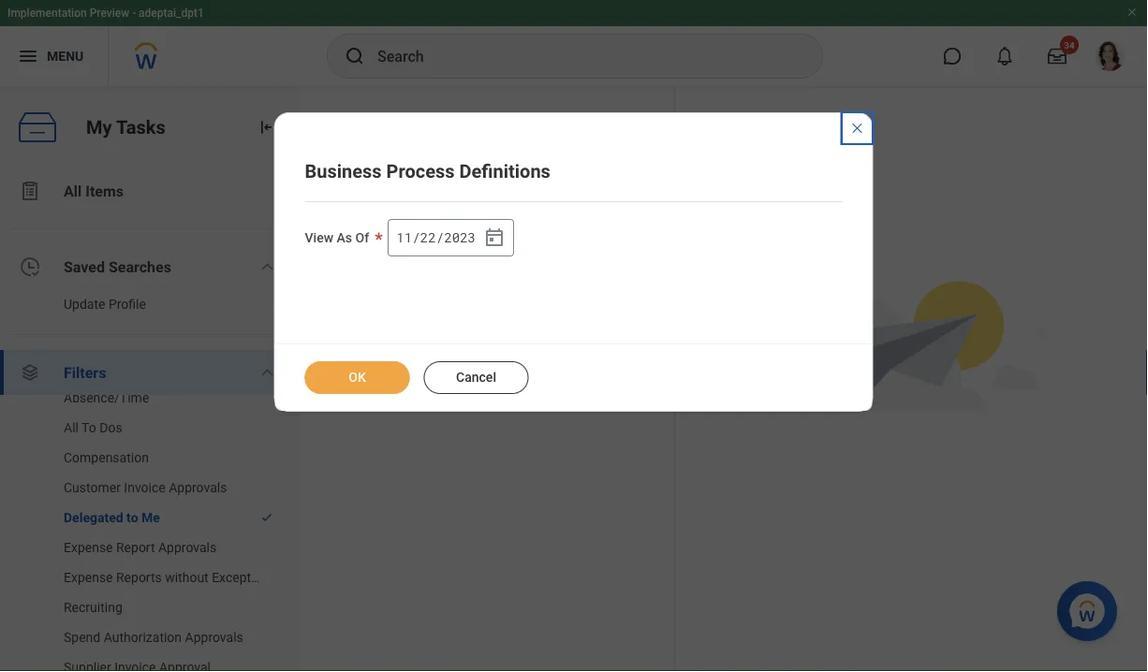 Task type: vqa. For each thing, say whether or not it's contained in the screenshot.
stressful
no



Task type: describe. For each thing, give the bounding box(es) containing it.
all for all to dos
[[64, 420, 79, 436]]

chevron down image
[[260, 259, 275, 274]]

update profile button
[[0, 289, 281, 319]]

approvals for spend authorization approvals
[[185, 630, 243, 645]]

filters button
[[0, 350, 300, 395]]

items)
[[179, 103, 244, 129]]

calendar image
[[483, 227, 506, 249]]

adeptai_dpt1
[[139, 7, 204, 20]]

of
[[356, 230, 369, 246]]

1 / from the left
[[412, 229, 420, 246]]

expense report approvals button
[[0, 533, 281, 563]]

as
[[337, 230, 352, 246]]

search image
[[335, 161, 354, 180]]

list containing all items
[[0, 169, 300, 672]]

searches
[[109, 258, 171, 276]]

profile
[[109, 296, 146, 312]]

delegated inside button
[[64, 510, 123, 525]]

all to dos button
[[0, 413, 281, 443]]

report
[[116, 540, 155, 555]]

exceptions
[[212, 570, 276, 585]]

my tasks (all items) main content
[[0, 86, 1147, 672]]

all for all items
[[64, 182, 82, 200]]

expense report approvals
[[64, 540, 217, 555]]

ok
[[349, 370, 366, 385]]

my for my tasks
[[86, 116, 112, 138]]

reports
[[116, 570, 162, 585]]

spend authorization approvals
[[64, 630, 243, 645]]

clock check image
[[19, 256, 41, 278]]

all to dos
[[64, 420, 122, 436]]

advanced search
[[360, 210, 466, 225]]

chevron down image
[[260, 365, 275, 380]]

ok button
[[305, 362, 410, 394]]

my for my tasks (all items)
[[37, 103, 68, 129]]

saved
[[64, 258, 105, 276]]

22
[[420, 229, 436, 246]]

notifications large image
[[996, 47, 1014, 66]]

implementation preview -   adeptai_dpt1 banner
[[0, 0, 1147, 86]]

2023
[[444, 229, 476, 246]]

me inside item list element
[[433, 111, 460, 133]]

compensation
[[64, 450, 149, 466]]

recruiting button
[[0, 593, 281, 623]]

11 / 22 / 2023
[[396, 229, 476, 246]]

expense reports without exceptions button
[[0, 563, 281, 593]]

search image
[[344, 45, 366, 67]]

business
[[305, 160, 382, 182]]

compensation button
[[0, 443, 281, 473]]

me inside button
[[141, 510, 160, 525]]

spend authorization approvals button
[[0, 623, 281, 653]]

my tasks element
[[0, 86, 300, 672]]

delegated to me inside button
[[64, 510, 160, 525]]

to inside item list element
[[412, 111, 429, 133]]

close business process definitions image
[[850, 121, 865, 136]]

approvals for customer invoice approvals
[[169, 480, 227, 495]]

view as of
[[305, 230, 369, 246]]

11
[[396, 229, 412, 246]]

all items
[[64, 182, 124, 200]]

process
[[386, 160, 455, 182]]

advanced
[[360, 210, 420, 225]]

transformation import image
[[257, 118, 275, 137]]

search
[[423, 210, 466, 225]]

delegated inside item list element
[[322, 111, 407, 133]]

implementation
[[7, 7, 87, 20]]

dos
[[100, 420, 122, 436]]

clipboard image
[[19, 180, 41, 202]]

customer invoice approvals button
[[0, 473, 281, 503]]



Task type: locate. For each thing, give the bounding box(es) containing it.
expense left report
[[64, 540, 113, 555]]

preview
[[90, 7, 129, 20]]

customer invoice approvals
[[64, 480, 227, 495]]

update profile
[[64, 296, 146, 312]]

business process definitions dialog
[[274, 112, 873, 412]]

delegated to me
[[322, 111, 460, 133], [64, 510, 160, 525]]

0 horizontal spatial my
[[37, 103, 68, 129]]

all inside button
[[64, 420, 79, 436]]

tasks
[[73, 103, 133, 129], [116, 116, 165, 138]]

1 vertical spatial expense
[[64, 570, 113, 585]]

list containing absence/time
[[0, 383, 300, 672]]

approvals
[[169, 480, 227, 495], [158, 540, 217, 555], [185, 630, 243, 645]]

2 list from the top
[[0, 383, 300, 672]]

1 vertical spatial delegated
[[64, 510, 123, 525]]

to
[[412, 111, 429, 133], [127, 510, 138, 525]]

delegated to me up process
[[322, 111, 460, 133]]

perspective image
[[19, 362, 41, 384]]

view
[[305, 230, 333, 246]]

1 list from the top
[[0, 169, 300, 672]]

tasks for my tasks (all items)
[[73, 103, 133, 129]]

to
[[82, 420, 96, 436]]

delegated down 'customer'
[[64, 510, 123, 525]]

saved searches
[[64, 258, 171, 276]]

saved searches button
[[0, 244, 300, 289]]

me up the business process definitions
[[433, 111, 460, 133]]

1 vertical spatial delegated to me
[[64, 510, 160, 525]]

expense for expense reports without exceptions
[[64, 570, 113, 585]]

inbox large image
[[1048, 47, 1067, 66]]

all left items
[[64, 182, 82, 200]]

check image
[[260, 511, 274, 525]]

view as of group
[[388, 219, 514, 257]]

spend
[[64, 630, 100, 645]]

1 horizontal spatial my
[[86, 116, 112, 138]]

1 horizontal spatial /
[[436, 229, 444, 246]]

/ right 22
[[436, 229, 444, 246]]

filters
[[64, 364, 106, 382]]

definitions
[[459, 160, 551, 182]]

approvals for expense report approvals
[[158, 540, 217, 555]]

approvals inside expense report approvals button
[[158, 540, 217, 555]]

-
[[132, 7, 136, 20]]

tasks for my tasks
[[116, 116, 165, 138]]

2 expense from the top
[[64, 570, 113, 585]]

0 vertical spatial approvals
[[169, 480, 227, 495]]

1 vertical spatial approvals
[[158, 540, 217, 555]]

1 horizontal spatial delegated to me
[[322, 111, 460, 133]]

items
[[85, 182, 124, 200]]

expense reports without exceptions
[[64, 570, 276, 585]]

to up process
[[412, 111, 429, 133]]

business process definitions
[[305, 160, 551, 182]]

0 horizontal spatial delegated to me
[[64, 510, 160, 525]]

2 vertical spatial approvals
[[185, 630, 243, 645]]

without
[[165, 570, 209, 585]]

expense
[[64, 540, 113, 555], [64, 570, 113, 585]]

1 expense from the top
[[64, 540, 113, 555]]

delegated up search icon
[[322, 111, 407, 133]]

absence/time
[[64, 390, 149, 406]]

me
[[433, 111, 460, 133], [141, 510, 160, 525]]

1 horizontal spatial delegated
[[322, 111, 407, 133]]

update
[[64, 296, 105, 312]]

expense inside expense report approvals button
[[64, 540, 113, 555]]

approvals down the without
[[185, 630, 243, 645]]

delegated to me inside item list element
[[322, 111, 460, 133]]

all inside button
[[64, 182, 82, 200]]

advanced search button
[[352, 199, 473, 236]]

implementation preview -   adeptai_dpt1
[[7, 7, 204, 20]]

authorization
[[104, 630, 182, 645]]

my left (all
[[86, 116, 112, 138]]

1 vertical spatial me
[[141, 510, 160, 525]]

delegated to me down 'customer'
[[64, 510, 160, 525]]

my inside my tasks element
[[86, 116, 112, 138]]

approvals right invoice
[[169, 480, 227, 495]]

my tasks (all items)
[[37, 103, 244, 129]]

to inside button
[[127, 510, 138, 525]]

item list element
[[300, 86, 676, 672]]

expense up recruiting
[[64, 570, 113, 585]]

/ right 11
[[412, 229, 420, 246]]

to up report
[[127, 510, 138, 525]]

0 horizontal spatial me
[[141, 510, 160, 525]]

recruiting
[[64, 600, 122, 615]]

expense for expense report approvals
[[64, 540, 113, 555]]

0 vertical spatial me
[[433, 111, 460, 133]]

0 vertical spatial all
[[64, 182, 82, 200]]

approvals inside customer invoice approvals button
[[169, 480, 227, 495]]

my left my tasks
[[37, 103, 68, 129]]

(all
[[138, 103, 173, 129]]

cancel
[[456, 370, 496, 385]]

my tasks
[[86, 116, 165, 138]]

2 / from the left
[[436, 229, 444, 246]]

list
[[0, 169, 300, 672], [0, 383, 300, 672]]

/
[[412, 229, 420, 246], [436, 229, 444, 246]]

tasks left (all
[[73, 103, 133, 129]]

delegated to me button
[[0, 503, 251, 533]]

0 vertical spatial expense
[[64, 540, 113, 555]]

all left to
[[64, 420, 79, 436]]

close environment banner image
[[1127, 7, 1138, 18]]

1 horizontal spatial me
[[433, 111, 460, 133]]

all
[[64, 182, 82, 200], [64, 420, 79, 436]]

profile logan mcneil element
[[1084, 36, 1136, 77]]

1 vertical spatial to
[[127, 510, 138, 525]]

me down customer invoice approvals
[[141, 510, 160, 525]]

0 horizontal spatial to
[[127, 510, 138, 525]]

all items button
[[0, 169, 300, 214]]

invoice
[[124, 480, 166, 495]]

1 all from the top
[[64, 182, 82, 200]]

2 all from the top
[[64, 420, 79, 436]]

cancel button
[[424, 362, 529, 394]]

1 horizontal spatial to
[[412, 111, 429, 133]]

expense inside expense reports without exceptions 'button'
[[64, 570, 113, 585]]

absence/time button
[[0, 383, 281, 413]]

1 vertical spatial all
[[64, 420, 79, 436]]

my
[[37, 103, 68, 129], [86, 116, 112, 138]]

delegated
[[322, 111, 407, 133], [64, 510, 123, 525]]

tasks up all items button at top
[[116, 116, 165, 138]]

0 vertical spatial delegated to me
[[322, 111, 460, 133]]

customer
[[64, 480, 121, 495]]

approvals inside spend authorization approvals button
[[185, 630, 243, 645]]

0 vertical spatial to
[[412, 111, 429, 133]]

0 horizontal spatial delegated
[[64, 510, 123, 525]]

0 horizontal spatial /
[[412, 229, 420, 246]]

approvals up the without
[[158, 540, 217, 555]]

0 vertical spatial delegated
[[322, 111, 407, 133]]



